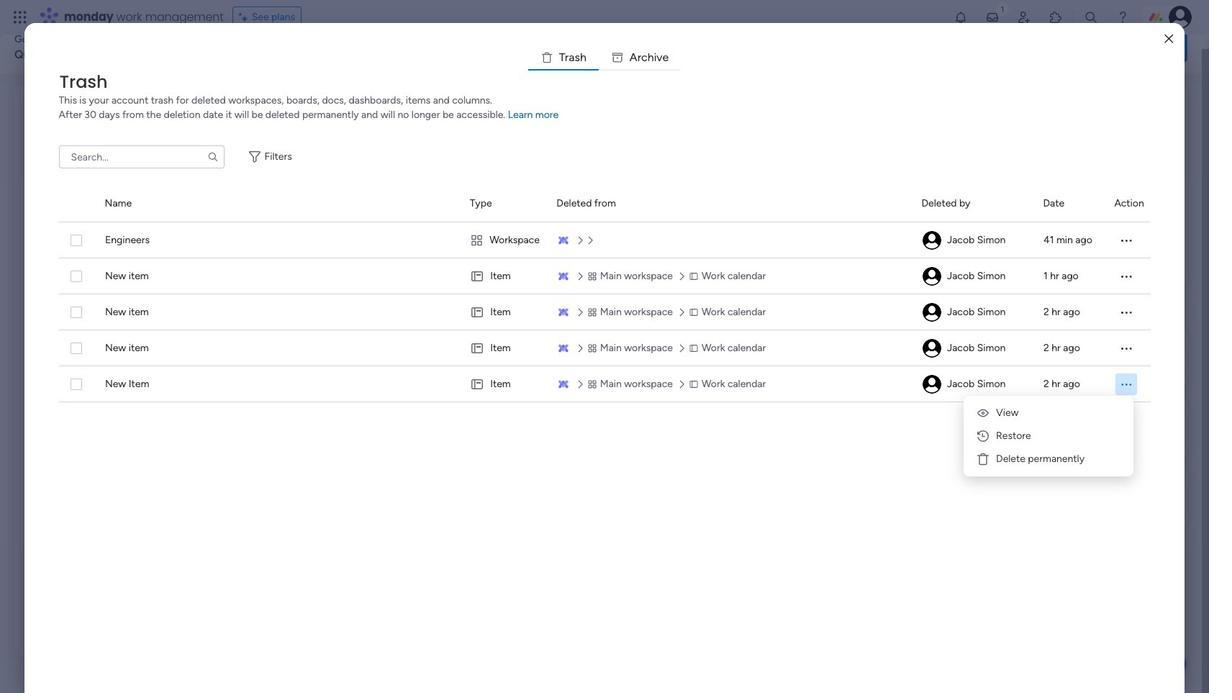 Task type: vqa. For each thing, say whether or not it's contained in the screenshot.
topmost the lottie animation element
no



Task type: locate. For each thing, give the bounding box(es) containing it.
close image
[[1165, 33, 1174, 44]]

0 horizontal spatial add to favorites image
[[225, 249, 239, 263]]

public board image
[[50, 248, 66, 264], [498, 248, 514, 264]]

2 row from the top
[[59, 259, 1151, 295]]

column header
[[59, 186, 88, 222], [105, 186, 453, 222], [470, 186, 540, 222], [557, 186, 905, 222], [922, 186, 1027, 222], [1044, 186, 1098, 222], [1115, 186, 1151, 222]]

view image
[[977, 406, 991, 421]]

lottie animation element
[[565, 20, 970, 75]]

update feed image
[[986, 10, 1000, 24]]

monday marketplace image
[[1049, 10, 1064, 24]]

1 menu item from the top
[[970, 402, 1129, 425]]

row group
[[59, 186, 1151, 223]]

component image
[[498, 271, 511, 284]]

cell
[[470, 223, 540, 259], [922, 223, 1027, 259], [470, 259, 540, 295], [922, 259, 1027, 295], [470, 295, 540, 331], [922, 295, 1027, 331], [470, 331, 540, 367], [922, 331, 1027, 367], [470, 367, 540, 403], [922, 367, 1027, 403], [1115, 367, 1151, 403]]

menu image
[[1120, 269, 1134, 284], [1120, 305, 1134, 320], [1120, 341, 1134, 356], [1120, 378, 1134, 391]]

menu image for 4th row from the top of the page
[[1120, 341, 1134, 356]]

row
[[59, 223, 1151, 259], [59, 259, 1151, 295], [59, 295, 1151, 331], [59, 331, 1151, 367], [59, 367, 1151, 403]]

3 menu item from the top
[[970, 448, 1129, 471]]

add to favorites image for first public board icon from left
[[225, 249, 239, 263]]

jacob simon image
[[1170, 6, 1193, 29], [923, 231, 942, 250], [923, 267, 942, 286], [923, 339, 942, 358], [923, 375, 942, 394]]

menu item down the restore icon
[[970, 448, 1129, 471]]

close my workspaces image
[[32, 526, 49, 544]]

add to favorites image
[[225, 249, 239, 263], [449, 249, 464, 263]]

Search for items in the recycle bin search field
[[59, 145, 224, 169]]

menu item up the contact sales element
[[970, 425, 1129, 448]]

menu item down getting started element
[[970, 402, 1129, 425]]

help center element
[[972, 399, 1188, 456]]

None search field
[[59, 145, 224, 169]]

getting started element
[[972, 329, 1188, 387]]

1 column header from the left
[[59, 186, 88, 222]]

2 add to favorites image from the left
[[449, 249, 464, 263]]

restore image
[[977, 429, 991, 444]]

4 column header from the left
[[557, 186, 905, 222]]

1 public board image from the left
[[50, 248, 66, 264]]

table
[[59, 186, 1151, 670]]

add to favorites image for public dashboard icon
[[449, 249, 464, 263]]

menu image for third row from the top
[[1120, 305, 1134, 320]]

4 row from the top
[[59, 331, 1151, 367]]

0 horizontal spatial public board image
[[50, 248, 66, 264]]

menu item
[[970, 402, 1129, 425], [970, 425, 1129, 448], [970, 448, 1129, 471]]

1 element
[[177, 328, 194, 346]]

invite members image
[[1018, 10, 1032, 24]]

delete permanently image
[[977, 452, 991, 467]]

1 add to favorites image from the left
[[225, 249, 239, 263]]

1 horizontal spatial add to favorites image
[[449, 249, 464, 263]]

5 column header from the left
[[922, 186, 1027, 222]]

1 horizontal spatial public board image
[[498, 248, 514, 264]]

add to favorites image
[[674, 249, 688, 263]]

1 row from the top
[[59, 223, 1151, 259]]

2 menu item from the top
[[970, 425, 1129, 448]]

help image
[[1116, 10, 1131, 24]]

see plans image
[[239, 9, 252, 25]]



Task type: describe. For each thing, give the bounding box(es) containing it.
7 column header from the left
[[1115, 186, 1151, 222]]

menu image for second row from the top of the page
[[1120, 269, 1134, 284]]

public dashboard image
[[274, 248, 290, 264]]

notifications image
[[954, 10, 969, 24]]

roy mann image
[[66, 378, 94, 407]]

quick search results list box
[[32, 120, 938, 311]]

menu image
[[1120, 233, 1134, 248]]

1 image
[[997, 1, 1010, 17]]

contact sales element
[[972, 468, 1188, 525]]

5 row from the top
[[59, 367, 1151, 403]]

search everything image
[[1085, 10, 1099, 24]]

lottie animation image
[[565, 20, 970, 75]]

search image
[[207, 151, 219, 163]]

close update feed (inbox) image
[[32, 328, 49, 346]]

select product image
[[13, 10, 27, 24]]

3 column header from the left
[[470, 186, 540, 222]]

2 column header from the left
[[105, 186, 453, 222]]

6 column header from the left
[[1044, 186, 1098, 222]]

3 row from the top
[[59, 295, 1151, 331]]

menu menu
[[970, 402, 1129, 471]]

close recently visited image
[[32, 103, 49, 120]]

2 public board image from the left
[[498, 248, 514, 264]]

jacob simon image
[[923, 303, 942, 322]]



